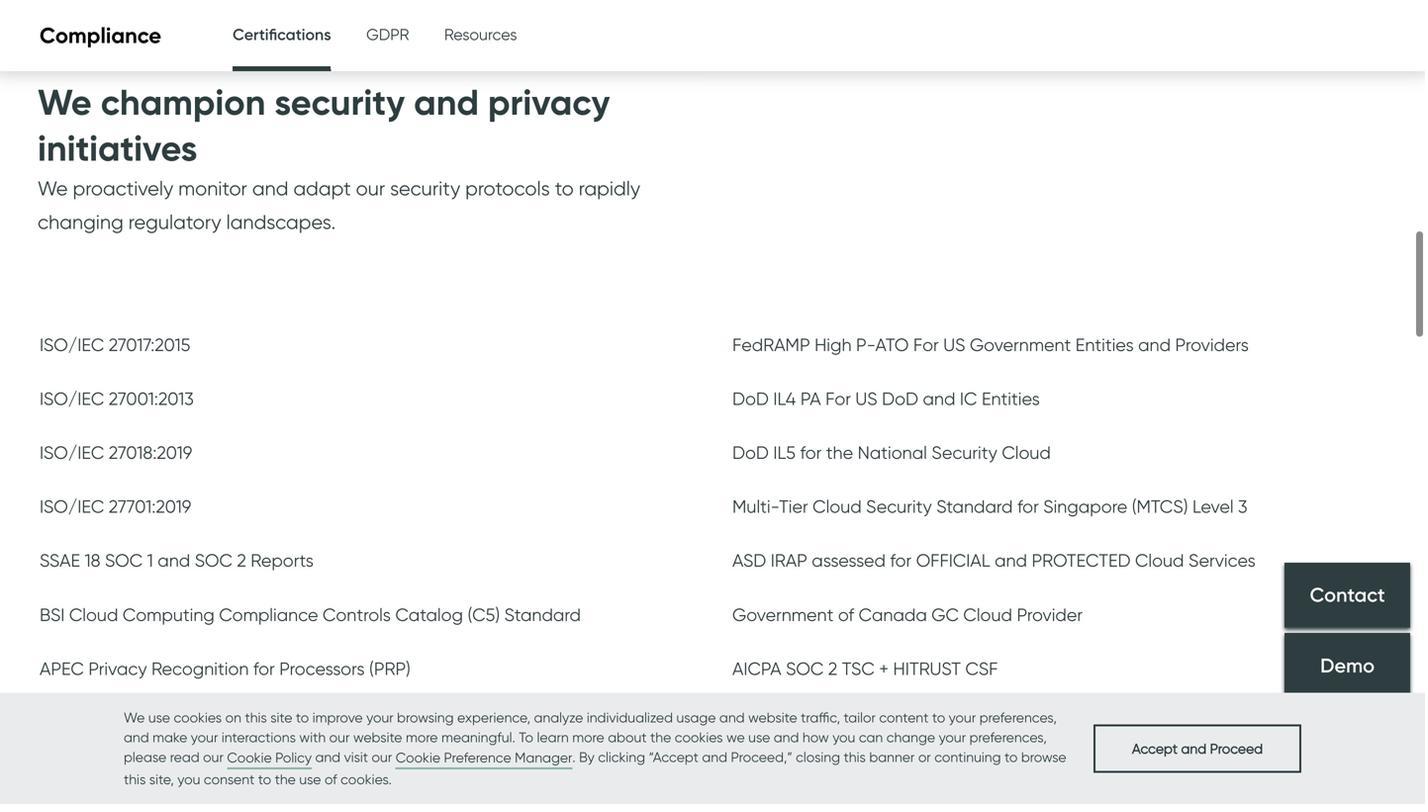 Task type: vqa. For each thing, say whether or not it's contained in the screenshot.
ISO/IEC for ISO/IEC 27018:2019
yes



Task type: describe. For each thing, give the bounding box(es) containing it.
the inside . by clicking "accept and proceed," closing this banner or continuing to browse this site, you consent to the use of cookies.
[[275, 771, 296, 788]]

2 horizontal spatial soc
[[786, 658, 824, 680]]

uk cyber essentials plus certification
[[732, 712, 1034, 734]]

dod for for
[[732, 388, 769, 410]]

you inside the we use cookies on this site to improve your browsing experience, analyze individualized usage and website traffic, tailor content to your preferences, and make your interactions with our website more meaningful. to learn more about the cookies we use and how you can change your preferences, please read our
[[832, 729, 855, 746]]

content
[[879, 710, 929, 726]]

1 horizontal spatial for
[[913, 334, 939, 356]]

about
[[608, 729, 647, 746]]

dod il4 pa for us dod and ic entities
[[732, 388, 1040, 410]]

1 vertical spatial website
[[353, 729, 402, 746]]

uk
[[732, 712, 754, 734]]

accept
[[1132, 741, 1178, 757]]

and down resources link
[[414, 80, 479, 124]]

assessed
[[812, 550, 886, 572]]

resources link
[[444, 0, 517, 69]]

tier
[[779, 496, 808, 518]]

we
[[726, 729, 745, 746]]

multi-
[[732, 496, 779, 518]]

iso/iec 27001:2013 link
[[40, 388, 194, 415]]

can
[[859, 729, 883, 746]]

traffic,
[[801, 710, 840, 726]]

2 more from the left
[[572, 729, 604, 746]]

contact link
[[1285, 563, 1410, 629]]

cloud down (mtcs)
[[1135, 550, 1184, 572]]

changing
[[38, 210, 124, 234]]

and right '1'
[[158, 550, 190, 572]]

learn
[[537, 729, 569, 746]]

uk cyber essentials plus certification link
[[732, 712, 1034, 739]]

browse
[[1021, 749, 1066, 766]]

for right assessed
[[890, 550, 912, 572]]

and inside cookie policy and visit our cookie preference manager
[[315, 749, 341, 766]]

continuing
[[934, 749, 1001, 766]]

catalog
[[395, 604, 463, 626]]

cloud inside "link"
[[963, 604, 1012, 626]]

canada
[[859, 604, 927, 626]]

eu
[[40, 766, 61, 788]]

we for use
[[124, 710, 145, 726]]

banner
[[869, 749, 915, 766]]

0 vertical spatial compliance
[[40, 22, 161, 49]]

ismap cloud service link
[[40, 712, 207, 739]]

27701:2019
[[109, 496, 191, 518]]

cookie preference manager link
[[396, 748, 572, 770]]

and inside . by clicking "accept and proceed," closing this banner or continuing to browse this site, you consent to the use of cookies.
[[702, 749, 727, 766]]

pci dss compliance link
[[732, 766, 901, 793]]

singapore
[[1043, 496, 1127, 518]]

coc
[[119, 766, 156, 788]]

for right il5 at the bottom of page
[[800, 442, 822, 464]]

for left singapore
[[1017, 496, 1039, 518]]

our inside we champion security and privacy initiatives we proactively monitor and adapt our security protocols to rapidly changing regulatory landscapes.
[[356, 177, 385, 200]]

accept and proceed button
[[1094, 725, 1301, 773]]

gdpr link
[[366, 0, 409, 69]]

iso/iec 27017:2015 link
[[40, 334, 190, 361]]

of inside "link"
[[838, 604, 854, 626]]

0 vertical spatial use
[[148, 710, 170, 726]]

experience,
[[457, 710, 530, 726]]

1 vertical spatial preferences,
[[969, 729, 1047, 746]]

apec privacy recognition for processors (prp)
[[40, 658, 411, 680]]

government of canada gc cloud provider
[[732, 604, 1083, 626]]

site,
[[149, 771, 174, 788]]

to
[[519, 729, 533, 746]]

bsi
[[40, 604, 65, 626]]

use inside . by clicking "accept and proceed," closing this banner or continuing to browse this site, you consent to the use of cookies.
[[299, 771, 321, 788]]

make
[[153, 729, 187, 746]]

fedramp
[[732, 334, 810, 356]]

monitor
[[178, 177, 247, 200]]

usage
[[676, 710, 716, 726]]

to right the plus
[[932, 710, 945, 726]]

0 vertical spatial security
[[932, 442, 997, 464]]

iso/iec 27701:2019 link
[[40, 496, 191, 523]]

with
[[299, 729, 326, 746]]

iso/iec for iso/iec 27017:2015
[[40, 334, 104, 356]]

demo
[[1320, 654, 1375, 678]]

iso/iec for iso/iec 27018:2019
[[40, 442, 104, 464]]

csf
[[965, 658, 998, 680]]

to down cookie policy link
[[258, 771, 271, 788]]

on
[[225, 710, 241, 726]]

0 horizontal spatial soc
[[105, 550, 143, 572]]

cyber
[[759, 712, 809, 734]]

rapidly
[[579, 177, 640, 200]]

1 cookie from the left
[[227, 750, 272, 766]]

we for champion
[[38, 80, 92, 124]]

and left how
[[774, 729, 799, 746]]

interactions
[[222, 729, 296, 746]]

1 vertical spatial entities
[[982, 388, 1040, 410]]

p-
[[856, 334, 875, 356]]

fedramp high p-ato for us government entities and providers link
[[732, 334, 1249, 361]]

ismap cloud service
[[40, 712, 207, 734]]

pci
[[732, 766, 760, 788]]

and down 'multi-tier cloud security standard for singapore (mtcs) level 3' link
[[995, 550, 1027, 572]]

provider
[[1017, 604, 1083, 626]]

high
[[815, 334, 852, 356]]

services
[[1189, 550, 1256, 572]]

our down improve
[[329, 729, 350, 746]]

computing
[[123, 604, 215, 626]]

cloud up multi-tier cloud security standard for singapore (mtcs) level 3 in the right bottom of the page
[[1002, 442, 1051, 464]]

2 horizontal spatial this
[[844, 749, 866, 766]]

change
[[886, 729, 935, 746]]

demo link
[[1285, 633, 1410, 699]]

0 vertical spatial government
[[970, 334, 1071, 356]]

national
[[858, 442, 927, 464]]

apec privacy recognition for processors (prp) link
[[40, 658, 411, 685]]

our inside cookie policy and visit our cookie preference manager
[[372, 749, 392, 766]]

proactively
[[73, 177, 173, 200]]

1 vertical spatial we
[[38, 177, 68, 200]]

certifications link
[[233, 0, 331, 74]]

1 horizontal spatial cookies
[[675, 729, 723, 746]]

iso/iec 27701:2019
[[40, 496, 191, 518]]

asd irap assessed for official and protected cloud services
[[732, 550, 1256, 572]]

manager
[[515, 750, 572, 766]]

meaningful.
[[441, 729, 515, 746]]

and up the 'please'
[[124, 729, 149, 746]]

policy
[[275, 750, 312, 766]]

0 vertical spatial entities
[[1076, 334, 1134, 356]]

1 vertical spatial us
[[855, 388, 877, 410]]

1 vertical spatial for
[[825, 388, 851, 410]]

compliance inside pci dss compliance link
[[802, 766, 901, 788]]

contact
[[1310, 583, 1385, 607]]

cookie policy and visit our cookie preference manager
[[227, 749, 572, 766]]

ato
[[875, 334, 909, 356]]

and up landscapes.
[[252, 177, 288, 200]]

il4
[[773, 388, 796, 410]]



Task type: locate. For each thing, give the bounding box(es) containing it.
2 iso/iec from the top
[[40, 388, 104, 410]]

adapt
[[293, 177, 351, 200]]

0 horizontal spatial cookie
[[227, 750, 272, 766]]

security left the 'protocols'
[[390, 177, 460, 200]]

1 horizontal spatial us
[[943, 334, 965, 356]]

our right visit
[[372, 749, 392, 766]]

preference
[[444, 750, 511, 766]]

1 horizontal spatial of
[[838, 604, 854, 626]]

cookie
[[227, 750, 272, 766], [396, 750, 440, 766]]

us
[[943, 334, 965, 356], [855, 388, 877, 410]]

dod left il5 at the bottom of page
[[732, 442, 769, 464]]

compliance inside bsi cloud computing compliance controls catalog (c5) standard link
[[219, 604, 318, 626]]

0 horizontal spatial compliance
[[40, 22, 161, 49]]

security down 'gdpr' link
[[275, 80, 405, 124]]

our up consent
[[203, 749, 224, 766]]

27001:2013
[[109, 388, 194, 410]]

certifications
[[233, 25, 331, 44]]

the
[[826, 442, 853, 464], [650, 729, 671, 746], [275, 771, 296, 788]]

0 vertical spatial us
[[943, 334, 965, 356]]

we up changing
[[38, 177, 68, 200]]

this inside the we use cookies on this site to improve your browsing experience, analyze individualized usage and website traffic, tailor content to your preferences, and make your interactions with our website more meaningful. to learn more about the cookies we use and how you can change your preferences, please read our
[[245, 710, 267, 726]]

browsing
[[397, 710, 454, 726]]

cloud right eu
[[65, 766, 114, 788]]

website up visit
[[353, 729, 402, 746]]

soc
[[105, 550, 143, 572], [195, 550, 232, 572], [786, 658, 824, 680]]

to
[[555, 177, 574, 200], [296, 710, 309, 726], [932, 710, 945, 726], [1005, 749, 1018, 766], [258, 771, 271, 788]]

dod left il4
[[732, 388, 769, 410]]

read
[[170, 749, 200, 766]]

our right the adapt at the left top of page
[[356, 177, 385, 200]]

cloud right bsi
[[69, 604, 118, 626]]

level
[[1193, 496, 1234, 518]]

security down ic
[[932, 442, 997, 464]]

1 vertical spatial you
[[177, 771, 200, 788]]

this down can
[[844, 749, 866, 766]]

(c5)
[[468, 604, 500, 626]]

0 vertical spatial the
[[826, 442, 853, 464]]

2 vertical spatial the
[[275, 771, 296, 788]]

0 horizontal spatial this
[[124, 771, 146, 788]]

protected
[[1032, 550, 1131, 572]]

proceed,"
[[731, 749, 792, 766]]

0 horizontal spatial use
[[148, 710, 170, 726]]

pa
[[801, 388, 821, 410]]

dod il5 for the national security cloud link
[[732, 442, 1051, 469]]

government down irap
[[732, 604, 834, 626]]

iso/iec for iso/iec 27001:2013
[[40, 388, 104, 410]]

0 vertical spatial you
[[832, 729, 855, 746]]

reports
[[251, 550, 314, 572]]

cookie policy link
[[227, 748, 312, 770]]

1 horizontal spatial you
[[832, 729, 855, 746]]

consent
[[204, 771, 255, 788]]

fedramp high p-ato for us government entities and providers
[[732, 334, 1249, 356]]

dod il4 pa for us dod and ic entities link
[[732, 388, 1040, 415]]

eu cloud coc link
[[40, 766, 156, 793]]

government
[[970, 334, 1071, 356], [732, 604, 834, 626]]

analyze
[[534, 710, 583, 726]]

we up the 'please'
[[124, 710, 145, 726]]

for up site
[[253, 658, 275, 680]]

essentials
[[813, 712, 892, 734]]

0 horizontal spatial us
[[855, 388, 877, 410]]

1 vertical spatial security
[[866, 496, 932, 518]]

privacy
[[488, 80, 610, 124]]

and down with
[[315, 749, 341, 766]]

proceed
[[1210, 741, 1263, 757]]

use up "proceed,""
[[748, 729, 770, 746]]

dod up national
[[882, 388, 918, 410]]

1 horizontal spatial compliance
[[219, 604, 318, 626]]

1 horizontal spatial entities
[[1076, 334, 1134, 356]]

1 vertical spatial security
[[390, 177, 460, 200]]

2 vertical spatial compliance
[[802, 766, 901, 788]]

2 vertical spatial this
[[124, 771, 146, 788]]

asd
[[732, 550, 766, 572]]

government up ic
[[970, 334, 1071, 356]]

you down tailor
[[832, 729, 855, 746]]

(mtcs)
[[1132, 496, 1188, 518]]

cloud right the gc
[[963, 604, 1012, 626]]

ssae 18 soc 1 and soc 2 reports link
[[40, 550, 314, 577]]

0 vertical spatial 2
[[237, 550, 246, 572]]

1 iso/iec from the top
[[40, 334, 104, 356]]

bsi cloud computing compliance controls catalog (c5) standard link
[[40, 604, 581, 631]]

27018:2019
[[109, 442, 192, 464]]

eu cloud coc
[[40, 766, 156, 788]]

processors
[[279, 658, 365, 680]]

we up initiatives
[[38, 80, 92, 124]]

the up "accept
[[650, 729, 671, 746]]

ic
[[960, 388, 977, 410]]

to left browse
[[1005, 749, 1018, 766]]

closing
[[796, 749, 840, 766]]

0 vertical spatial for
[[913, 334, 939, 356]]

to left rapidly
[[555, 177, 574, 200]]

for right pa
[[825, 388, 851, 410]]

4 iso/iec from the top
[[40, 496, 104, 518]]

this up interactions
[[245, 710, 267, 726]]

iso/iec for iso/iec 27701:2019
[[40, 496, 104, 518]]

0 horizontal spatial the
[[275, 771, 296, 788]]

champion
[[101, 80, 266, 124]]

2 left reports
[[237, 550, 246, 572]]

official
[[916, 550, 990, 572]]

standard right '(c5)'
[[504, 604, 581, 626]]

of left cookies.
[[325, 771, 337, 788]]

. by clicking "accept and proceed," closing this banner or continuing to browse this site, you consent to the use of cookies.
[[124, 749, 1066, 788]]

you
[[832, 729, 855, 746], [177, 771, 200, 788]]

security
[[932, 442, 997, 464], [866, 496, 932, 518]]

providers
[[1175, 334, 1249, 356]]

1 horizontal spatial 2
[[828, 658, 837, 680]]

pci dss compliance
[[732, 766, 901, 788]]

and up the we
[[719, 710, 745, 726]]

dod for the
[[732, 442, 769, 464]]

government of canada gc cloud provider link
[[732, 604, 1083, 631]]

resources
[[444, 25, 517, 44]]

multi-tier cloud security standard for singapore (mtcs) level 3
[[732, 496, 1248, 518]]

2 vertical spatial use
[[299, 771, 321, 788]]

we champion security and privacy initiatives we proactively monitor and adapt our security protocols to rapidly changing regulatory landscapes.
[[38, 80, 640, 234]]

2 horizontal spatial compliance
[[802, 766, 901, 788]]

1 horizontal spatial this
[[245, 710, 267, 726]]

hitrust
[[893, 658, 961, 680]]

the left national
[[826, 442, 853, 464]]

0 horizontal spatial more
[[406, 729, 438, 746]]

soc right '1'
[[195, 550, 232, 572]]

visit
[[344, 749, 368, 766]]

0 horizontal spatial of
[[325, 771, 337, 788]]

0 vertical spatial of
[[838, 604, 854, 626]]

iso/iec 27018:2019
[[40, 442, 192, 464]]

us up ic
[[943, 334, 965, 356]]

1 vertical spatial this
[[844, 749, 866, 766]]

cloud right tier
[[813, 496, 862, 518]]

0 horizontal spatial for
[[825, 388, 851, 410]]

1 horizontal spatial website
[[748, 710, 797, 726]]

and inside button
[[1181, 741, 1207, 757]]

1 vertical spatial compliance
[[219, 604, 318, 626]]

0 vertical spatial cookies
[[174, 710, 222, 726]]

2 left the tsc
[[828, 658, 837, 680]]

2 horizontal spatial the
[[826, 442, 853, 464]]

0 horizontal spatial government
[[732, 604, 834, 626]]

iso/iec 27017:2015
[[40, 334, 190, 356]]

of left canada
[[838, 604, 854, 626]]

standard
[[936, 496, 1013, 518], [504, 604, 581, 626]]

the inside the we use cookies on this site to improve your browsing experience, analyze individualized usage and website traffic, tailor content to your preferences, and make your interactions with our website more meaningful. to learn more about the cookies we use and how you can change your preferences, please read our
[[650, 729, 671, 746]]

0 horizontal spatial website
[[353, 729, 402, 746]]

0 horizontal spatial you
[[177, 771, 200, 788]]

1 horizontal spatial government
[[970, 334, 1071, 356]]

and
[[414, 80, 479, 124], [252, 177, 288, 200], [1138, 334, 1171, 356], [923, 388, 955, 410], [158, 550, 190, 572], [995, 550, 1027, 572], [719, 710, 745, 726], [124, 729, 149, 746], [774, 729, 799, 746], [1181, 741, 1207, 757], [315, 749, 341, 766], [702, 749, 727, 766]]

cookies down usage
[[675, 729, 723, 746]]

for right ato
[[913, 334, 939, 356]]

iso/iec inside iso/iec 27017:2015 link
[[40, 334, 104, 356]]

to right site
[[296, 710, 309, 726]]

1 vertical spatial the
[[650, 729, 671, 746]]

aicpa soc 2 tsc + hitrust csf link
[[732, 658, 998, 685]]

1 horizontal spatial more
[[572, 729, 604, 746]]

iso/iec 27018:2019 link
[[40, 442, 192, 469]]

0 horizontal spatial entities
[[982, 388, 1040, 410]]

0 horizontal spatial cookies
[[174, 710, 222, 726]]

.
[[572, 749, 576, 766]]

2 vertical spatial we
[[124, 710, 145, 726]]

and right accept
[[1181, 741, 1207, 757]]

soc left '1'
[[105, 550, 143, 572]]

0 vertical spatial we
[[38, 80, 92, 124]]

2 horizontal spatial use
[[748, 729, 770, 746]]

gdpr
[[366, 25, 409, 44]]

and down the we
[[702, 749, 727, 766]]

iso/iec down iso/iec 27017:2015 link in the left top of the page
[[40, 388, 104, 410]]

government inside "link"
[[732, 604, 834, 626]]

aicpa soc 2 tsc + hitrust csf
[[732, 658, 998, 680]]

iso/iec up the iso/iec 27001:2013
[[40, 334, 104, 356]]

0 vertical spatial this
[[245, 710, 267, 726]]

1 horizontal spatial cookie
[[396, 750, 440, 766]]

0 horizontal spatial standard
[[504, 604, 581, 626]]

0 vertical spatial preferences,
[[980, 710, 1057, 726]]

1 vertical spatial standard
[[504, 604, 581, 626]]

our
[[356, 177, 385, 200], [329, 729, 350, 746], [203, 749, 224, 766], [372, 749, 392, 766]]

1 more from the left
[[406, 729, 438, 746]]

to inside we champion security and privacy initiatives we proactively monitor and adapt our security protocols to rapidly changing regulatory landscapes.
[[555, 177, 574, 200]]

dod il5 for the national security cloud
[[732, 442, 1051, 464]]

and left providers at top
[[1138, 334, 1171, 356]]

this down the 'please'
[[124, 771, 146, 788]]

iso/iec inside iso/iec 27001:2013 link
[[40, 388, 104, 410]]

landscapes.
[[226, 210, 336, 234]]

1 vertical spatial 2
[[828, 658, 837, 680]]

how
[[803, 729, 829, 746]]

you inside . by clicking "accept and proceed," closing this banner or continuing to browse this site, you consent to the use of cookies.
[[177, 771, 200, 788]]

recognition
[[151, 658, 249, 680]]

1 horizontal spatial the
[[650, 729, 671, 746]]

security
[[275, 80, 405, 124], [390, 177, 460, 200]]

cloud up the 'please'
[[94, 712, 143, 734]]

1 vertical spatial use
[[748, 729, 770, 746]]

plus
[[896, 712, 928, 734]]

for
[[913, 334, 939, 356], [825, 388, 851, 410]]

cookies up make
[[174, 710, 222, 726]]

the down policy
[[275, 771, 296, 788]]

2 cookie from the left
[[396, 750, 440, 766]]

3 iso/iec from the top
[[40, 442, 104, 464]]

website
[[748, 710, 797, 726], [353, 729, 402, 746]]

1 vertical spatial of
[[325, 771, 337, 788]]

1 horizontal spatial soc
[[195, 550, 232, 572]]

we inside the we use cookies on this site to improve your browsing experience, analyze individualized usage and website traffic, tailor content to your preferences, and make your interactions with our website more meaningful. to learn more about the cookies we use and how you can change your preferences, please read our
[[124, 710, 145, 726]]

more up by
[[572, 729, 604, 746]]

1 horizontal spatial standard
[[936, 496, 1013, 518]]

certification
[[933, 712, 1034, 734]]

security down dod il5 for the national security cloud link
[[866, 496, 932, 518]]

1 vertical spatial government
[[732, 604, 834, 626]]

0 horizontal spatial 2
[[237, 550, 246, 572]]

1 vertical spatial cookies
[[675, 729, 723, 746]]

iso/iec inside iso/iec 27018:2019 link
[[40, 442, 104, 464]]

ismap
[[40, 712, 90, 734]]

0 vertical spatial security
[[275, 80, 405, 124]]

1 horizontal spatial use
[[299, 771, 321, 788]]

use up make
[[148, 710, 170, 726]]

website up "proceed,""
[[748, 710, 797, 726]]

il5
[[773, 442, 796, 464]]

more down browsing
[[406, 729, 438, 746]]

us down p-
[[855, 388, 877, 410]]

improve
[[312, 710, 363, 726]]

of inside . by clicking "accept and proceed," closing this banner or continuing to browse this site, you consent to the use of cookies.
[[325, 771, 337, 788]]

use down policy
[[299, 771, 321, 788]]

you down the read
[[177, 771, 200, 788]]

and left ic
[[923, 388, 955, 410]]

cookie down interactions
[[227, 750, 272, 766]]

0 vertical spatial standard
[[936, 496, 1013, 518]]

asd irap assessed for official and protected cloud services link
[[732, 550, 1256, 577]]

iso/iec up ssae
[[40, 496, 104, 518]]

iso/iec down iso/iec 27001:2013 link
[[40, 442, 104, 464]]

iso/iec inside iso/iec 27701:2019 link
[[40, 496, 104, 518]]

0 vertical spatial website
[[748, 710, 797, 726]]

apec
[[40, 658, 84, 680]]

standard up asd irap assessed for official and protected cloud services
[[936, 496, 1013, 518]]

soc right aicpa at the bottom of the page
[[786, 658, 824, 680]]

dod inside dod il5 for the national security cloud link
[[732, 442, 769, 464]]

initiatives
[[38, 126, 197, 170]]

ssae 18 soc 1 and soc 2 reports
[[40, 550, 314, 572]]

cookie down browsing
[[396, 750, 440, 766]]



